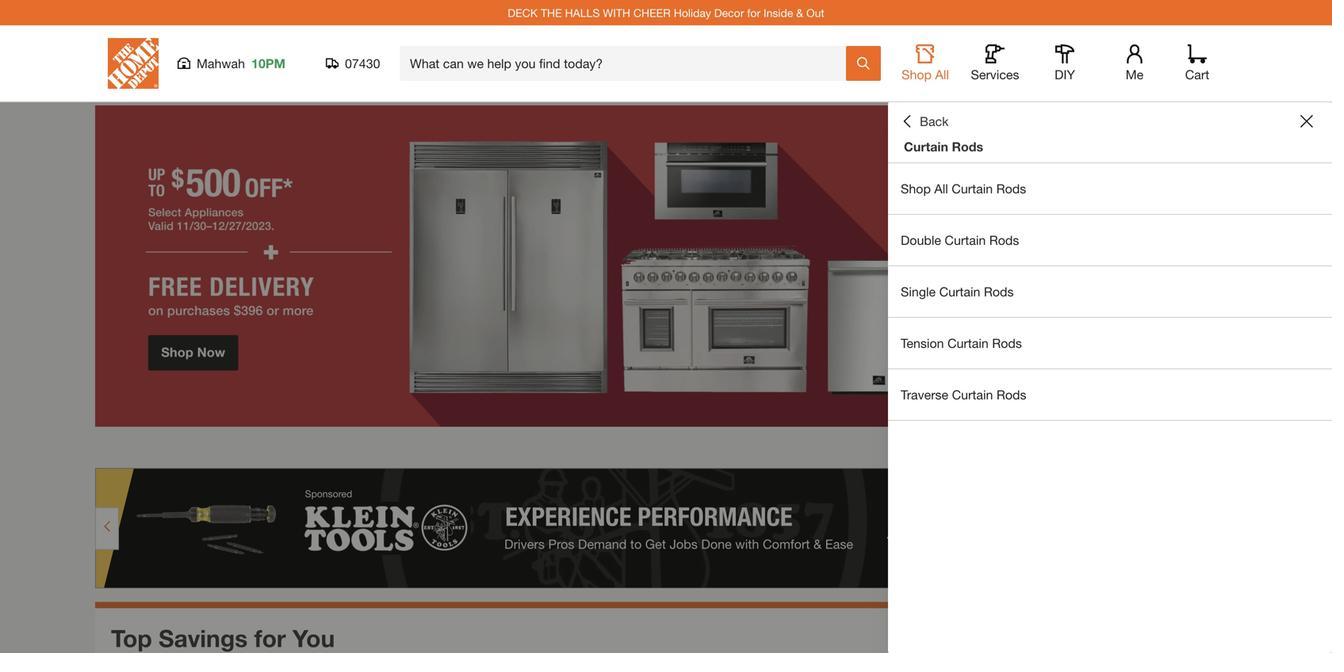 Task type: vqa. For each thing, say whether or not it's contained in the screenshot.
second /
no



Task type: describe. For each thing, give the bounding box(es) containing it.
diy button
[[1040, 44, 1090, 82]]

shop all curtain rods
[[901, 181, 1026, 196]]

me button
[[1109, 44, 1160, 82]]

the home depot logo image
[[108, 38, 159, 89]]

cart
[[1185, 67, 1210, 82]]

double curtain rods
[[901, 233, 1019, 248]]

curtain for traverse
[[952, 387, 993, 402]]

all for shop all curtain rods
[[934, 181, 948, 196]]

rods for double curtain rods
[[989, 233, 1019, 248]]

rods for tension curtain rods
[[992, 336, 1022, 351]]

feedback link image
[[1311, 268, 1332, 354]]

shop all curtain rods link
[[888, 163, 1332, 214]]

drawer close image
[[1301, 115, 1313, 128]]

single curtain rods
[[901, 284, 1014, 299]]

cheer
[[634, 6, 671, 19]]

curtain down curtain rods
[[952, 181, 993, 196]]

deck the halls with cheer holiday decor for inside & out
[[508, 6, 825, 19]]

decor
[[714, 6, 744, 19]]

out
[[806, 6, 825, 19]]

all for shop all
[[935, 67, 949, 82]]

curtain for double
[[945, 233, 986, 248]]

deck the halls with cheer holiday decor for inside & out link
[[508, 6, 825, 19]]

rods for traverse curtain rods
[[997, 387, 1027, 402]]

shop all button
[[900, 44, 951, 82]]

traverse
[[901, 387, 949, 402]]

services
[[971, 67, 1019, 82]]

the
[[541, 6, 562, 19]]

mahwah 10pm
[[197, 56, 286, 71]]

shop all
[[902, 67, 949, 82]]

rods up the 'double curtain rods'
[[996, 181, 1026, 196]]

cart link
[[1180, 44, 1215, 82]]

diy
[[1055, 67, 1075, 82]]

savings
[[159, 624, 248, 652]]

menu containing shop all curtain rods
[[888, 163, 1332, 421]]

double curtain rods link
[[888, 215, 1332, 266]]

me
[[1126, 67, 1144, 82]]

tension
[[901, 336, 944, 351]]

single curtain rods link
[[888, 266, 1332, 317]]

curtain down back button
[[904, 139, 948, 154]]

traverse curtain rods link
[[888, 370, 1332, 420]]



Task type: locate. For each thing, give the bounding box(es) containing it.
for left you
[[254, 624, 286, 652]]

shop up back button
[[902, 67, 932, 82]]

curtain
[[904, 139, 948, 154], [952, 181, 993, 196], [945, 233, 986, 248], [939, 284, 981, 299], [948, 336, 989, 351], [952, 387, 993, 402]]

1 vertical spatial shop
[[901, 181, 931, 196]]

shop for shop all curtain rods
[[901, 181, 931, 196]]

holiday
[[674, 6, 711, 19]]

What can we help you find today? search field
[[410, 47, 845, 80]]

rods up tension curtain rods
[[984, 284, 1014, 299]]

1 vertical spatial all
[[934, 181, 948, 196]]

for left inside at the right top
[[747, 6, 761, 19]]

curtain for tension
[[948, 336, 989, 351]]

rods
[[952, 139, 983, 154], [996, 181, 1026, 196], [989, 233, 1019, 248], [984, 284, 1014, 299], [992, 336, 1022, 351], [997, 387, 1027, 402]]

curtain right traverse
[[952, 387, 993, 402]]

0 horizontal spatial for
[[254, 624, 286, 652]]

curtain right tension
[[948, 336, 989, 351]]

shop
[[902, 67, 932, 82], [901, 181, 931, 196]]

top savings for you
[[111, 624, 335, 652]]

shop inside button
[[902, 67, 932, 82]]

rods up traverse curtain rods
[[992, 336, 1022, 351]]

10pm
[[251, 56, 286, 71]]

0 vertical spatial shop
[[902, 67, 932, 82]]

all inside button
[[935, 67, 949, 82]]

shop down curtain rods
[[901, 181, 931, 196]]

&
[[796, 6, 803, 19]]

back button
[[901, 113, 949, 129]]

menu
[[888, 163, 1332, 421]]

double
[[901, 233, 941, 248]]

1 vertical spatial for
[[254, 624, 286, 652]]

back
[[920, 114, 949, 129]]

rods down tension curtain rods
[[997, 387, 1027, 402]]

rods down shop all curtain rods
[[989, 233, 1019, 248]]

with
[[603, 6, 630, 19]]

shop for shop all
[[902, 67, 932, 82]]

curtain right double
[[945, 233, 986, 248]]

tension curtain rods link
[[888, 318, 1332, 369]]

0 vertical spatial all
[[935, 67, 949, 82]]

top
[[111, 624, 152, 652]]

all down curtain rods
[[934, 181, 948, 196]]

all
[[935, 67, 949, 82], [934, 181, 948, 196]]

mahwah
[[197, 56, 245, 71]]

you
[[293, 624, 335, 652]]

services button
[[970, 44, 1021, 82]]

0 vertical spatial for
[[747, 6, 761, 19]]

rods up shop all curtain rods
[[952, 139, 983, 154]]

curtain right the single
[[939, 284, 981, 299]]

single
[[901, 284, 936, 299]]

halls
[[565, 6, 600, 19]]

traverse curtain rods
[[901, 387, 1027, 402]]

07430
[[345, 56, 380, 71]]

deck
[[508, 6, 538, 19]]

07430 button
[[326, 56, 381, 71]]

curtain rods
[[904, 139, 983, 154]]

curtain for single
[[939, 284, 981, 299]]

inside
[[764, 6, 793, 19]]

image for  30nov2023-hp-bau-mw44-45-hero4-appliances image
[[95, 105, 1237, 427]]

1 horizontal spatial for
[[747, 6, 761, 19]]

rods for single curtain rods
[[984, 284, 1014, 299]]

tension curtain rods
[[901, 336, 1022, 351]]

for
[[747, 6, 761, 19], [254, 624, 286, 652]]

all up back
[[935, 67, 949, 82]]



